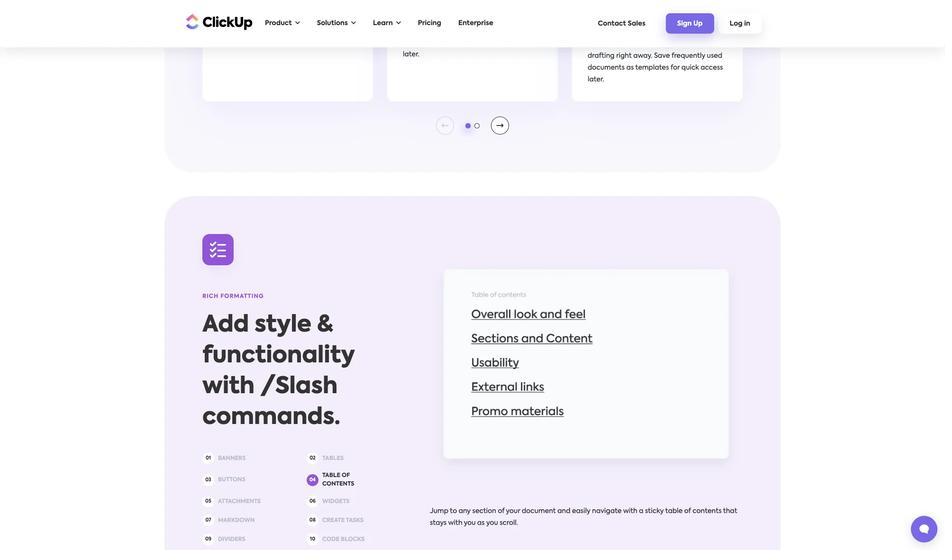 Task type: vqa. For each thing, say whether or not it's contained in the screenshot.
Broken
no



Task type: describe. For each thing, give the bounding box(es) containing it.
concentrate
[[302, 16, 343, 22]]

1 horizontal spatial frequently
[[672, 53, 706, 59]]

stays
[[430, 520, 447, 527]]

0 vertical spatial start
[[505, 16, 521, 22]]

document
[[522, 508, 556, 515]]

start inside easily access doc templates to start drafting right away. save frequently used documents as templates for quick access later. link
[[690, 41, 706, 48]]

contents inside the 'jump to any section of your document and easily navigate with a sticky table of contents that stays with you as you scroll.'
[[693, 508, 722, 515]]

the
[[256, 16, 267, 22]]

sign up button
[[666, 13, 715, 34]]

and inside the 'jump to any section of your document and easily navigate with a sticky table of contents that stays with you as you scroll.'
[[558, 508, 571, 515]]

solutions
[[317, 20, 348, 27]]

&
[[317, 315, 333, 337]]

scroll.
[[500, 520, 519, 527]]

in
[[745, 20, 751, 27]]

easily access doc templates to start drafting right away. save frequently used documents as templates for quick access later. link
[[573, 0, 743, 102]]

widgets
[[323, 499, 350, 505]]

0 vertical spatial used
[[523, 28, 538, 34]]

sales
[[628, 20, 646, 27]]

1 vertical spatial right
[[617, 53, 632, 59]]

as inside the 'jump to any section of your document and easily navigate with a sticky table of contents that stays with you as you scroll.'
[[478, 520, 485, 527]]

with inside add style & functionality with /slash commands.
[[203, 376, 255, 399]]

clickup image
[[184, 13, 253, 31]]

0 vertical spatial as
[[442, 39, 449, 46]]

pricing
[[418, 20, 442, 27]]

rich formatting
[[203, 294, 264, 300]]

0 horizontal spatial easily
[[403, 16, 422, 22]]

sign up
[[678, 20, 703, 27]]

1 horizontal spatial save
[[655, 53, 670, 59]]

code blocks
[[323, 537, 365, 543]]

0 vertical spatial drafting
[[403, 28, 430, 34]]

0 horizontal spatial contents
[[323, 482, 355, 488]]

contact sales
[[598, 20, 646, 27]]

1 vertical spatial doc
[[632, 41, 645, 48]]

log in
[[730, 20, 751, 27]]

0 horizontal spatial frequently
[[487, 28, 521, 34]]

commands.
[[203, 407, 340, 430]]

solutions button
[[312, 14, 361, 33]]

pricing link
[[413, 14, 446, 33]]

jump
[[430, 508, 449, 515]]

banners
[[218, 456, 246, 462]]

of inside table of contents
[[342, 474, 350, 479]]

0 vertical spatial for
[[486, 39, 495, 46]]

card navigation navigation
[[466, 123, 480, 128]]

easily access doc templates to start drafting right away. save frequently used documents as templates for quick access later. inside easily access doc templates to start drafting right away. save frequently used documents as templates for quick access later. link
[[588, 41, 724, 83]]

writing
[[234, 28, 257, 34]]

dividers
[[218, 537, 246, 543]]

any
[[459, 508, 471, 515]]

0 vertical spatial doc
[[447, 16, 460, 22]]

add style & functionality with /slash commands.
[[203, 315, 355, 430]]

1 horizontal spatial quick
[[682, 65, 699, 71]]

enterprise
[[459, 20, 494, 27]]

table
[[666, 508, 683, 515]]

code
[[323, 537, 340, 543]]

section
[[473, 508, 497, 515]]

0 horizontal spatial right
[[432, 28, 447, 34]]

tasks
[[346, 518, 364, 524]]

noise
[[268, 16, 285, 22]]

1 vertical spatial used
[[708, 53, 723, 59]]

1 horizontal spatial with
[[449, 520, 463, 527]]

that
[[724, 508, 738, 515]]

buttons
[[218, 478, 246, 483]]

create
[[323, 518, 345, 524]]

/slash
[[260, 376, 338, 399]]

1 horizontal spatial to
[[497, 16, 504, 22]]



Task type: locate. For each thing, give the bounding box(es) containing it.
frequently down sign up
[[672, 53, 706, 59]]

1 horizontal spatial as
[[478, 520, 485, 527]]

1 horizontal spatial later.
[[588, 76, 605, 83]]

doc
[[447, 16, 460, 22], [632, 41, 645, 48]]

table
[[323, 474, 341, 479]]

for down sign
[[671, 65, 680, 71]]

2 horizontal spatial as
[[627, 65, 634, 71]]

0 vertical spatial right
[[432, 28, 447, 34]]

cancel
[[218, 16, 242, 22]]

1 vertical spatial with
[[624, 508, 638, 515]]

1 vertical spatial for
[[671, 65, 680, 71]]

1 vertical spatial your
[[506, 508, 521, 515]]

2 horizontal spatial of
[[685, 508, 691, 515]]

attachments
[[218, 499, 261, 505]]

your
[[218, 28, 232, 34], [506, 508, 521, 515]]

your up scroll.
[[506, 508, 521, 515]]

access
[[423, 16, 446, 22], [516, 39, 539, 46], [608, 41, 631, 48], [701, 65, 724, 71]]

1 vertical spatial drafting
[[588, 53, 615, 59]]

1 you from the left
[[464, 520, 476, 527]]

start down up
[[690, 41, 706, 48]]

frequently
[[487, 28, 521, 34], [672, 53, 706, 59]]

1 vertical spatial documents
[[588, 65, 625, 71]]

0 horizontal spatial doc
[[447, 16, 460, 22]]

contact sales button
[[594, 15, 651, 32]]

save down sign up button in the right top of the page
[[655, 53, 670, 59]]

to inside the 'jump to any section of your document and easily navigate with a sticky table of contents that stays with you as you scroll.'
[[450, 508, 457, 515]]

add
[[203, 315, 249, 337]]

1 horizontal spatial a
[[640, 508, 644, 515]]

0 vertical spatial a
[[264, 39, 269, 46]]

0 horizontal spatial and
[[287, 16, 300, 22]]

drafting
[[403, 28, 430, 34], [588, 53, 615, 59]]

focus mode image
[[497, 124, 504, 128]]

navigate
[[593, 508, 622, 515]]

0 horizontal spatial later.
[[403, 51, 420, 58]]

time.
[[270, 39, 287, 46]]

a right the at
[[264, 39, 269, 46]]

a inside cancel out the noise and concentrate your writing on one line, sentence, or paragraph at a time.
[[264, 39, 269, 46]]

2 horizontal spatial with
[[624, 508, 638, 515]]

log in link
[[719, 13, 762, 34]]

0 horizontal spatial as
[[442, 39, 449, 46]]

easily right learn
[[403, 16, 422, 22]]

a inside the 'jump to any section of your document and easily navigate with a sticky table of contents that stays with you as you scroll.'
[[640, 508, 644, 515]]

start right enterprise
[[505, 16, 521, 22]]

0 vertical spatial documents
[[403, 39, 440, 46]]

1 horizontal spatial used
[[708, 53, 723, 59]]

2 you from the left
[[487, 520, 498, 527]]

1 horizontal spatial away.
[[634, 53, 653, 59]]

2 vertical spatial with
[[449, 520, 463, 527]]

0 vertical spatial and
[[287, 16, 300, 22]]

drafting down the contact
[[588, 53, 615, 59]]

1 horizontal spatial your
[[506, 508, 521, 515]]

you down section
[[487, 520, 498, 527]]

0 vertical spatial to
[[497, 16, 504, 22]]

jump to any section of your document and easily navigate with a sticky table of contents that stays with you as you scroll.
[[430, 508, 738, 527]]

formatting
[[221, 294, 264, 300]]

of
[[342, 474, 350, 479], [498, 508, 505, 515], [685, 508, 691, 515]]

documents down the contact
[[588, 65, 625, 71]]

line,
[[283, 28, 296, 34]]

your inside cancel out the noise and concentrate your writing on one line, sentence, or paragraph at a time.
[[218, 28, 232, 34]]

0 horizontal spatial of
[[342, 474, 350, 479]]

1 vertical spatial later.
[[588, 76, 605, 83]]

0 horizontal spatial save
[[470, 28, 485, 34]]

easily
[[403, 16, 422, 22], [588, 41, 607, 48]]

you down any
[[464, 520, 476, 527]]

to down sign
[[682, 41, 689, 48]]

1 horizontal spatial for
[[671, 65, 680, 71]]

1 horizontal spatial of
[[498, 508, 505, 515]]

1 vertical spatial contents
[[693, 508, 722, 515]]

or
[[331, 28, 337, 34]]

1 horizontal spatial contents
[[693, 508, 722, 515]]

0 horizontal spatial for
[[486, 39, 495, 46]]

out
[[243, 16, 254, 22]]

0 vertical spatial quick
[[497, 39, 514, 46]]

table of contents
[[323, 474, 355, 488]]

quick
[[497, 39, 514, 46], [682, 65, 699, 71]]

1 horizontal spatial documents
[[588, 65, 625, 71]]

0 horizontal spatial a
[[264, 39, 269, 46]]

blocks
[[341, 537, 365, 543]]

contents left that
[[693, 508, 722, 515]]

your inside the 'jump to any section of your document and easily navigate with a sticky table of contents that stays with you as you scroll.'
[[506, 508, 521, 515]]

0 vertical spatial frequently
[[487, 28, 521, 34]]

and up line,
[[287, 16, 300, 22]]

1 horizontal spatial you
[[487, 520, 498, 527]]

1 vertical spatial as
[[627, 65, 634, 71]]

away. down the sales
[[634, 53, 653, 59]]

one
[[268, 28, 281, 34]]

rich
[[203, 294, 219, 300]]

right
[[432, 28, 447, 34], [617, 53, 632, 59]]

and inside cancel out the noise and concentrate your writing on one line, sentence, or paragraph at a time.
[[287, 16, 300, 22]]

1 horizontal spatial drafting
[[588, 53, 615, 59]]

04 toc image
[[430, 261, 743, 478]]

start
[[505, 16, 521, 22], [690, 41, 706, 48]]

2 vertical spatial to
[[450, 508, 457, 515]]

0 vertical spatial away.
[[449, 28, 468, 34]]

frequently down enterprise
[[487, 28, 521, 34]]

0 horizontal spatial used
[[523, 28, 538, 34]]

0 vertical spatial your
[[218, 28, 232, 34]]

enterprise link
[[454, 14, 498, 33]]

1 vertical spatial away.
[[634, 53, 653, 59]]

save
[[470, 28, 485, 34], [655, 53, 670, 59]]

2 horizontal spatial to
[[682, 41, 689, 48]]

templates
[[461, 16, 495, 22], [451, 39, 485, 46], [646, 41, 680, 48], [636, 65, 670, 71]]

1 vertical spatial frequently
[[672, 53, 706, 59]]

and
[[287, 16, 300, 22], [558, 508, 571, 515]]

a
[[264, 39, 269, 46], [640, 508, 644, 515]]

easily access doc templates to start drafting right away. save frequently used documents as templates for quick access later.
[[403, 16, 539, 58], [588, 41, 724, 83]]

and left "easily"
[[558, 508, 571, 515]]

1 vertical spatial to
[[682, 41, 689, 48]]

tables
[[323, 456, 344, 462]]

1 vertical spatial quick
[[682, 65, 699, 71]]

used
[[523, 28, 538, 34], [708, 53, 723, 59]]

1 vertical spatial and
[[558, 508, 571, 515]]

0 horizontal spatial you
[[464, 520, 476, 527]]

0 vertical spatial contents
[[323, 482, 355, 488]]

right down contact sales
[[617, 53, 632, 59]]

sticky
[[646, 508, 664, 515]]

0 horizontal spatial documents
[[403, 39, 440, 46]]

save down enterprise
[[470, 28, 485, 34]]

to left any
[[450, 508, 457, 515]]

0 vertical spatial save
[[470, 28, 485, 34]]

1 horizontal spatial doc
[[632, 41, 645, 48]]

cancel out the noise and concentrate your writing on one line, sentence, or paragraph at a time. link
[[203, 0, 373, 102]]

2 vertical spatial as
[[478, 520, 485, 527]]

markdown
[[218, 518, 255, 524]]

easily
[[572, 508, 591, 515]]

later.
[[403, 51, 420, 58], [588, 76, 605, 83]]

contact
[[598, 20, 627, 27]]

0 vertical spatial later.
[[403, 51, 420, 58]]

for
[[486, 39, 495, 46], [671, 65, 680, 71]]

1 vertical spatial easily
[[588, 41, 607, 48]]

to right enterprise
[[497, 16, 504, 22]]

1 vertical spatial start
[[690, 41, 706, 48]]

learn button
[[369, 14, 406, 33]]

log
[[730, 20, 743, 27]]

at
[[255, 39, 263, 46]]

drafting down pricing at left
[[403, 28, 430, 34]]

easily down the contact
[[588, 41, 607, 48]]

1 vertical spatial a
[[640, 508, 644, 515]]

as
[[442, 39, 449, 46], [627, 65, 634, 71], [478, 520, 485, 527]]

for down enterprise link
[[486, 39, 495, 46]]

up
[[694, 20, 703, 27]]

to
[[497, 16, 504, 22], [682, 41, 689, 48], [450, 508, 457, 515]]

doc down the sales
[[632, 41, 645, 48]]

away.
[[449, 28, 468, 34], [634, 53, 653, 59]]

documents down pricing link
[[403, 39, 440, 46]]

0 horizontal spatial start
[[505, 16, 521, 22]]

away. down enterprise
[[449, 28, 468, 34]]

with
[[203, 376, 255, 399], [624, 508, 638, 515], [449, 520, 463, 527]]

style
[[255, 315, 312, 337]]

create tasks
[[323, 518, 364, 524]]

sentence,
[[297, 28, 329, 34]]

as down pricing link
[[442, 39, 449, 46]]

as down section
[[478, 520, 485, 527]]

functionality
[[203, 345, 355, 368]]

product button
[[260, 14, 305, 33]]

contents down table
[[323, 482, 355, 488]]

1 horizontal spatial easily access doc templates to start drafting right away. save frequently used documents as templates for quick access later.
[[588, 41, 724, 83]]

1 horizontal spatial and
[[558, 508, 571, 515]]

doc right pricing at left
[[447, 16, 460, 22]]

on
[[258, 28, 267, 34]]

sign
[[678, 20, 692, 27]]

quick down sign up
[[682, 65, 699, 71]]

0 horizontal spatial away.
[[449, 28, 468, 34]]

you
[[464, 520, 476, 527], [487, 520, 498, 527]]

0 horizontal spatial quick
[[497, 39, 514, 46]]

1 vertical spatial save
[[655, 53, 670, 59]]

as down the sales
[[627, 65, 634, 71]]

cancel out the noise and concentrate your writing on one line, sentence, or paragraph at a time.
[[218, 16, 343, 46]]

0 horizontal spatial to
[[450, 508, 457, 515]]

0 horizontal spatial with
[[203, 376, 255, 399]]

learn
[[373, 20, 393, 27]]

0 vertical spatial with
[[203, 376, 255, 399]]

1 horizontal spatial easily
[[588, 41, 607, 48]]

documents
[[403, 39, 440, 46], [588, 65, 625, 71]]

0 horizontal spatial drafting
[[403, 28, 430, 34]]

0 horizontal spatial easily access doc templates to start drafting right away. save frequently used documents as templates for quick access later.
[[403, 16, 539, 58]]

quick down enterprise link
[[497, 39, 514, 46]]

your down cancel
[[218, 28, 232, 34]]

0 vertical spatial easily
[[403, 16, 422, 22]]

paragraph
[[218, 39, 254, 46]]

right down pricing at left
[[432, 28, 447, 34]]

1 horizontal spatial start
[[690, 41, 706, 48]]

product
[[265, 20, 292, 27]]

a left sticky
[[640, 508, 644, 515]]

1 horizontal spatial right
[[617, 53, 632, 59]]

0 horizontal spatial your
[[218, 28, 232, 34]]



